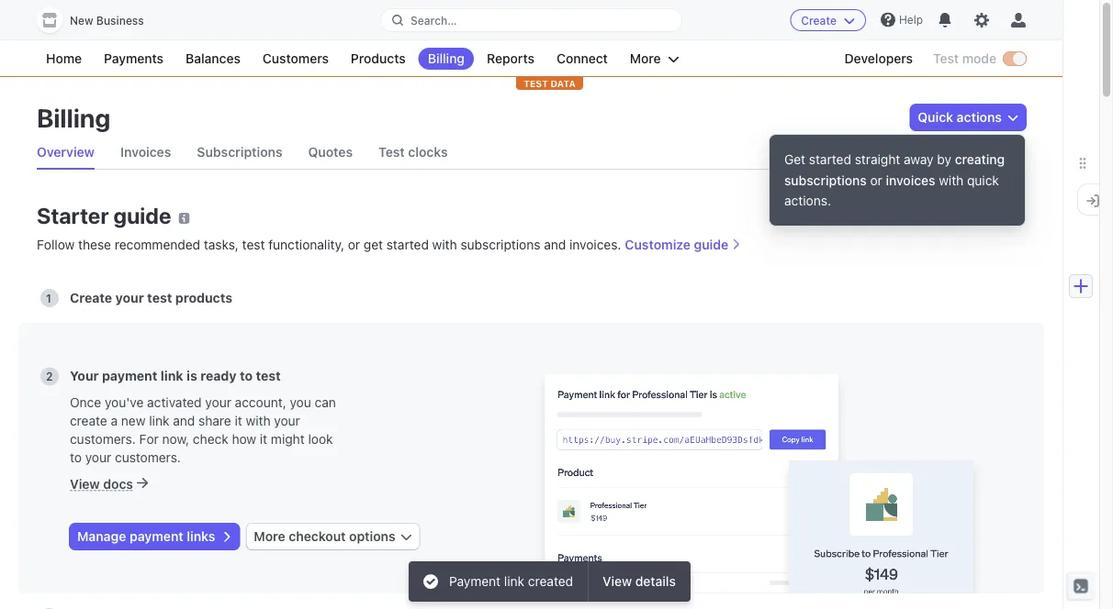 Task type: locate. For each thing, give the bounding box(es) containing it.
reports
[[487, 51, 535, 66]]

1 horizontal spatial billing
[[428, 51, 465, 66]]

it up how
[[235, 413, 242, 428]]

with down by
[[939, 173, 964, 188]]

more for more
[[630, 51, 661, 66]]

billing down "search…"
[[428, 51, 465, 66]]

0 horizontal spatial to
[[70, 450, 82, 465]]

1 horizontal spatial started
[[809, 152, 851, 167]]

balances link
[[176, 48, 250, 70]]

balances
[[186, 51, 241, 66]]

more right connect
[[630, 51, 661, 66]]

0 vertical spatial payment
[[102, 369, 157, 384]]

search…
[[411, 14, 457, 27]]

it right how
[[260, 432, 267, 447]]

customers link
[[253, 48, 338, 70]]

to up view docs at the left
[[70, 450, 82, 465]]

0 vertical spatial test
[[933, 51, 959, 66]]

1 horizontal spatial to
[[240, 369, 253, 384]]

started right "get"
[[809, 152, 851, 167]]

test left mode
[[933, 51, 959, 66]]

starter guide
[[37, 203, 171, 229]]

more checkout options button
[[247, 524, 419, 550]]

2
[[46, 371, 53, 383]]

payment link created alert dialog
[[409, 562, 691, 603]]

details
[[635, 575, 676, 590]]

test left clocks
[[378, 145, 405, 160]]

0 vertical spatial customers.
[[70, 432, 136, 447]]

create up developers link
[[801, 14, 837, 27]]

options
[[349, 529, 395, 545]]

notifications image
[[938, 13, 952, 28]]

1 vertical spatial create
[[70, 291, 112, 306]]

subscriptions
[[784, 173, 867, 188], [461, 237, 540, 253]]

with down account, at left
[[246, 413, 271, 428]]

view left details
[[603, 575, 632, 590]]

0 horizontal spatial guide
[[113, 203, 171, 229]]

1 horizontal spatial guide
[[694, 237, 729, 253]]

can
[[315, 395, 336, 410]]

your
[[115, 291, 144, 306], [205, 395, 231, 410], [274, 413, 300, 428], [85, 450, 111, 465]]

link left is
[[161, 369, 183, 384]]

1 horizontal spatial it
[[260, 432, 267, 447]]

payment for manage
[[129, 529, 184, 545]]

0 horizontal spatial subscriptions
[[461, 237, 540, 253]]

your
[[70, 369, 99, 384]]

home
[[46, 51, 82, 66]]

customers.
[[70, 432, 136, 447], [115, 450, 181, 465]]

create
[[801, 14, 837, 27], [70, 291, 112, 306]]

with quick actions.
[[784, 173, 999, 208]]

1 vertical spatial link
[[149, 413, 169, 428]]

link up for
[[149, 413, 169, 428]]

a
[[111, 413, 118, 428]]

account,
[[235, 395, 286, 410]]

test mode
[[933, 51, 997, 66]]

link inside alert dialog
[[504, 575, 525, 590]]

view left docs
[[70, 477, 100, 492]]

0 vertical spatial create
[[801, 14, 837, 27]]

guide up recommended
[[113, 203, 171, 229]]

test right tasks,
[[242, 237, 265, 253]]

customize
[[625, 237, 691, 253]]

1 vertical spatial customers.
[[115, 450, 181, 465]]

create your test products
[[70, 291, 232, 306]]

billing
[[428, 51, 465, 66], [37, 102, 111, 133]]

1 vertical spatial payment
[[129, 529, 184, 545]]

and left invoices.
[[544, 237, 566, 253]]

0 vertical spatial to
[[240, 369, 253, 384]]

get started straight away by
[[784, 152, 955, 167]]

and inside once you've activated your account, you can create a new link and share it with your customers. for now, check how it might look to your customers.
[[173, 413, 195, 428]]

payment up you've
[[102, 369, 157, 384]]

or
[[870, 173, 882, 188], [348, 237, 360, 253]]

0 horizontal spatial with
[[246, 413, 271, 428]]

your up might
[[274, 413, 300, 428]]

1 vertical spatial subscriptions
[[461, 237, 540, 253]]

ready
[[200, 369, 237, 384]]

invoices link
[[120, 136, 171, 169]]

1 horizontal spatial subscriptions
[[784, 173, 867, 188]]

test
[[242, 237, 265, 253], [147, 291, 172, 306], [256, 369, 281, 384]]

data
[[551, 78, 576, 89]]

0 vertical spatial subscriptions
[[784, 173, 867, 188]]

view inside button
[[603, 575, 632, 590]]

and up the now,
[[173, 413, 195, 428]]

test clocks
[[378, 145, 448, 160]]

0 vertical spatial more
[[630, 51, 661, 66]]

Search… text field
[[381, 9, 682, 32]]

share
[[198, 413, 231, 428]]

customers. down a
[[70, 432, 136, 447]]

subscriptions inside creating subscriptions
[[784, 173, 867, 188]]

1 horizontal spatial create
[[801, 14, 837, 27]]

or down straight
[[870, 173, 882, 188]]

0 vertical spatial test
[[242, 237, 265, 253]]

0 horizontal spatial view
[[70, 477, 100, 492]]

get
[[784, 152, 806, 167]]

1 vertical spatial started
[[387, 237, 429, 253]]

to right ready
[[240, 369, 253, 384]]

link inside once you've activated your account, you can create a new link and share it with your customers. for now, check how it might look to your customers.
[[149, 413, 169, 428]]

1 horizontal spatial with
[[432, 237, 457, 253]]

you've
[[105, 395, 144, 410]]

and
[[544, 237, 566, 253], [173, 413, 195, 428]]

your up view docs at the left
[[85, 450, 111, 465]]

1 vertical spatial more
[[254, 529, 285, 545]]

1 vertical spatial test
[[378, 145, 405, 160]]

home link
[[37, 48, 91, 70]]

test left the products on the left of the page
[[147, 291, 172, 306]]

0 vertical spatial it
[[235, 413, 242, 428]]

0 horizontal spatial it
[[235, 413, 242, 428]]

creating
[[955, 152, 1005, 167]]

create right 1
[[70, 291, 112, 306]]

0 vertical spatial with
[[939, 173, 964, 188]]

guide
[[113, 203, 171, 229], [694, 237, 729, 253]]

with right get
[[432, 237, 457, 253]]

0 horizontal spatial test
[[378, 145, 405, 160]]

to
[[240, 369, 253, 384], [70, 450, 82, 465]]

0 vertical spatial or
[[870, 173, 882, 188]]

test for test clocks
[[378, 145, 405, 160]]

1 horizontal spatial and
[[544, 237, 566, 253]]

0 horizontal spatial more
[[254, 529, 285, 545]]

billing up overview at the left top of page
[[37, 102, 111, 133]]

1 vertical spatial view
[[603, 575, 632, 590]]

overview
[[37, 145, 95, 160]]

creating subscriptions
[[784, 152, 1005, 188]]

test up account, at left
[[256, 369, 281, 384]]

started right get
[[387, 237, 429, 253]]

customize guide
[[625, 237, 729, 253]]

0 vertical spatial started
[[809, 152, 851, 167]]

payment left links
[[129, 529, 184, 545]]

2 vertical spatial with
[[246, 413, 271, 428]]

2 vertical spatial test
[[256, 369, 281, 384]]

view
[[70, 477, 100, 492], [603, 575, 632, 590]]

1 vertical spatial and
[[173, 413, 195, 428]]

view for view details
[[603, 575, 632, 590]]

it
[[235, 413, 242, 428], [260, 432, 267, 447]]

1 horizontal spatial more
[[630, 51, 661, 66]]

0 vertical spatial guide
[[113, 203, 171, 229]]

by
[[937, 152, 951, 167]]

business
[[96, 14, 144, 27]]

0 horizontal spatial started
[[387, 237, 429, 253]]

customers
[[263, 51, 329, 66]]

1 vertical spatial or
[[348, 237, 360, 253]]

1
[[46, 292, 51, 305]]

for
[[139, 432, 159, 447]]

2 horizontal spatial with
[[939, 173, 964, 188]]

more for more checkout options
[[254, 529, 285, 545]]

0 vertical spatial view
[[70, 477, 100, 492]]

0 horizontal spatial billing
[[37, 102, 111, 133]]

or left get
[[348, 237, 360, 253]]

tab list
[[37, 136, 1026, 170]]

0 horizontal spatial and
[[173, 413, 195, 428]]

1 horizontal spatial view
[[603, 575, 632, 590]]

with
[[939, 173, 964, 188], [432, 237, 457, 253], [246, 413, 271, 428]]

2 vertical spatial link
[[504, 575, 525, 590]]

subscriptions link
[[197, 136, 282, 169]]

quick actions button
[[911, 105, 1026, 130]]

payment
[[102, 369, 157, 384], [129, 529, 184, 545]]

to inside once you've activated your account, you can create a new link and share it with your customers. for now, check how it might look to your customers.
[[70, 450, 82, 465]]

create inside create button
[[801, 14, 837, 27]]

1 vertical spatial guide
[[694, 237, 729, 253]]

test inside tab list
[[378, 145, 405, 160]]

view details button
[[588, 562, 691, 603]]

guide right customize
[[694, 237, 729, 253]]

more
[[630, 51, 661, 66], [254, 529, 285, 545]]

invoices
[[120, 145, 171, 160]]

1 vertical spatial to
[[70, 450, 82, 465]]

0 vertical spatial link
[[161, 369, 183, 384]]

started
[[809, 152, 851, 167], [387, 237, 429, 253]]

you
[[290, 395, 311, 410]]

1 horizontal spatial test
[[933, 51, 959, 66]]

link left created
[[504, 575, 525, 590]]

more left checkout
[[254, 529, 285, 545]]

payments link
[[95, 48, 173, 70]]

customers. down for
[[115, 450, 181, 465]]

0 horizontal spatial create
[[70, 291, 112, 306]]

0 vertical spatial and
[[544, 237, 566, 253]]



Task type: vqa. For each thing, say whether or not it's contained in the screenshot.
View live data button
no



Task type: describe. For each thing, give the bounding box(es) containing it.
quick
[[967, 173, 999, 188]]

new business button
[[37, 7, 162, 33]]

activated
[[147, 395, 202, 410]]

your up share
[[205, 395, 231, 410]]

payment for your
[[102, 369, 157, 384]]

view details
[[603, 575, 676, 590]]

new business
[[70, 14, 144, 27]]

help
[[899, 13, 923, 26]]

customize guide link
[[625, 237, 741, 253]]

1 vertical spatial test
[[147, 291, 172, 306]]

developers
[[845, 51, 913, 66]]

functionality,
[[268, 237, 344, 253]]

products link
[[342, 48, 415, 70]]

reports link
[[478, 48, 544, 70]]

overview link
[[37, 136, 95, 169]]

new
[[70, 14, 93, 27]]

away
[[904, 152, 934, 167]]

subscriptions
[[197, 145, 282, 160]]

connect
[[557, 51, 608, 66]]

quotes link
[[308, 136, 353, 169]]

new
[[121, 413, 146, 428]]

or invoices
[[867, 173, 935, 188]]

connect link
[[547, 48, 617, 70]]

payment
[[449, 575, 501, 590]]

create for create
[[801, 14, 837, 27]]

manage
[[77, 529, 126, 545]]

test data
[[524, 78, 576, 89]]

these
[[78, 237, 111, 253]]

once
[[70, 395, 101, 410]]

manage payment links
[[77, 529, 215, 545]]

1 horizontal spatial or
[[870, 173, 882, 188]]

1 vertical spatial with
[[432, 237, 457, 253]]

quick actions
[[918, 110, 1002, 125]]

products
[[351, 51, 406, 66]]

test for test mode
[[933, 51, 959, 66]]

your down recommended
[[115, 291, 144, 306]]

actions.
[[784, 193, 831, 208]]

test
[[524, 78, 548, 89]]

help button
[[873, 5, 930, 34]]

recommended
[[115, 237, 200, 253]]

payments
[[104, 51, 164, 66]]

check
[[193, 432, 228, 447]]

now,
[[162, 432, 189, 447]]

quick
[[918, 110, 953, 125]]

mode
[[962, 51, 997, 66]]

view docs
[[70, 477, 133, 492]]

docs
[[103, 477, 133, 492]]

actions
[[957, 110, 1002, 125]]

with inside with quick actions.
[[939, 173, 964, 188]]

is
[[187, 369, 197, 384]]

view for view docs
[[70, 477, 100, 492]]

guide for customize guide
[[694, 237, 729, 253]]

quotes
[[308, 145, 353, 160]]

follow these recommended tasks, test functionality, or get started with subscriptions and invoices.
[[37, 237, 621, 253]]

created
[[528, 575, 573, 590]]

with inside once you've activated your account, you can create a new link and share it with your customers. for now, check how it might look to your customers.
[[246, 413, 271, 428]]

0 horizontal spatial or
[[348, 237, 360, 253]]

once you've activated your account, you can create a new link and share it with your customers. for now, check how it might look to your customers.
[[70, 395, 336, 465]]

products
[[175, 291, 232, 306]]

create button
[[790, 9, 866, 31]]

payment link created
[[449, 575, 573, 590]]

test clocks link
[[378, 136, 448, 169]]

clocks
[[408, 145, 448, 160]]

guide for starter guide
[[113, 203, 171, 229]]

starter
[[37, 203, 109, 229]]

Search… search field
[[381, 9, 682, 32]]

more button
[[621, 48, 689, 70]]

billing link
[[419, 48, 474, 70]]

create for create your test products
[[70, 291, 112, 306]]

your payment link is ready to test
[[70, 369, 281, 384]]

might
[[271, 432, 305, 447]]

how
[[232, 432, 256, 447]]

0 vertical spatial billing
[[428, 51, 465, 66]]

more checkout options
[[254, 529, 395, 545]]

manage payment links link
[[70, 524, 239, 550]]

and for starter guide
[[544, 237, 566, 253]]

1 vertical spatial it
[[260, 432, 267, 447]]

invoices.
[[570, 237, 621, 253]]

look
[[308, 432, 333, 447]]

tasks,
[[204, 237, 239, 253]]

and for 2
[[173, 413, 195, 428]]

developers link
[[835, 48, 922, 70]]

links
[[187, 529, 215, 545]]

1 vertical spatial billing
[[37, 102, 111, 133]]

checkout
[[289, 529, 346, 545]]

tab list containing overview
[[37, 136, 1026, 170]]

view docs link
[[70, 477, 148, 492]]

invoices
[[886, 173, 935, 188]]

straight
[[855, 152, 900, 167]]



